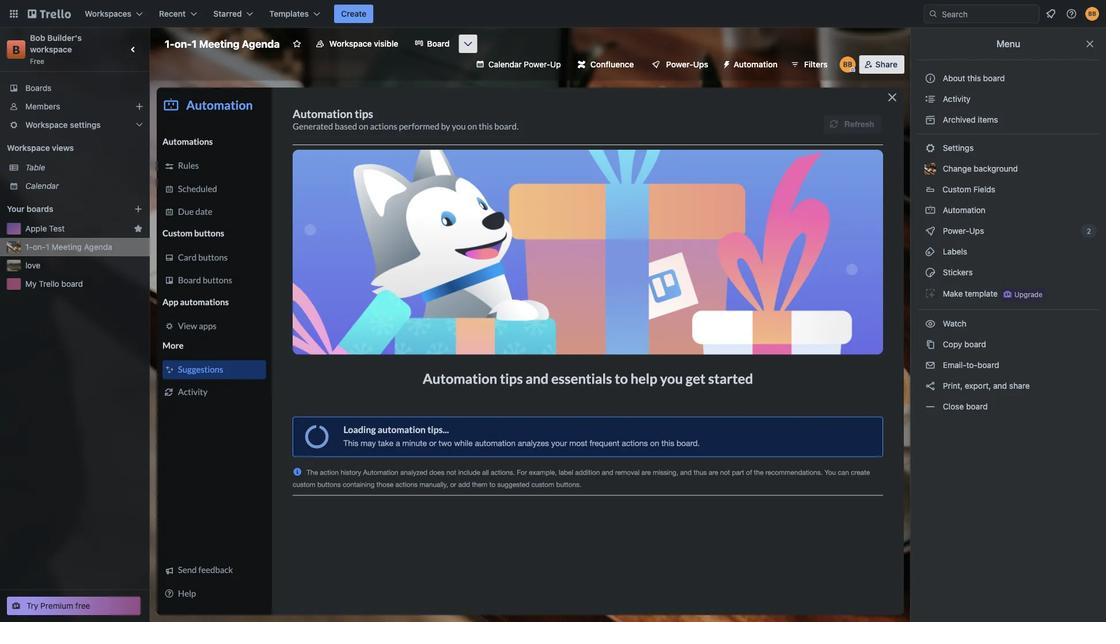 Task type: vqa. For each thing, say whether or not it's contained in the screenshot.
top of
no



Task type: describe. For each thing, give the bounding box(es) containing it.
boards link
[[0, 79, 150, 97]]

confluence icon image
[[578, 60, 586, 69]]

archived items
[[941, 115, 998, 124]]

2
[[1087, 227, 1091, 235]]

workspace views
[[7, 143, 74, 153]]

settings
[[941, 143, 974, 153]]

confluence
[[590, 60, 634, 69]]

workspace visible
[[329, 39, 398, 48]]

fields
[[973, 185, 995, 194]]

board
[[427, 39, 450, 48]]

print, export, and share
[[941, 381, 1030, 391]]

calendar power-up link
[[469, 55, 568, 74]]

about this board button
[[918, 69, 1099, 88]]

try premium free button
[[7, 597, 141, 615]]

table link
[[25, 162, 143, 173]]

create button
[[334, 5, 373, 23]]

about
[[943, 73, 965, 83]]

workspace
[[30, 45, 72, 54]]

items
[[978, 115, 998, 124]]

your
[[7, 204, 24, 214]]

confluence button
[[571, 55, 641, 74]]

make template
[[941, 289, 998, 298]]

members link
[[0, 97, 150, 116]]

settings link
[[918, 139, 1099, 157]]

automation button
[[718, 55, 784, 74]]

custom fields button
[[918, 180, 1099, 199]]

your boards with 4 items element
[[7, 202, 116, 216]]

1 horizontal spatial automation
[[941, 205, 985, 215]]

stickers link
[[918, 263, 1099, 282]]

stickers
[[941, 268, 973, 277]]

b link
[[7, 40, 25, 59]]

starred
[[213, 9, 242, 18]]

my
[[25, 279, 37, 289]]

activity
[[941, 94, 971, 104]]

recent
[[159, 9, 186, 18]]

workspace for workspace settings
[[25, 120, 68, 130]]

background
[[974, 164, 1018, 173]]

workspaces
[[85, 9, 131, 18]]

watch
[[941, 319, 969, 328]]

this
[[967, 73, 981, 83]]

your boards
[[7, 204, 53, 214]]

labels
[[941, 247, 967, 256]]

board for trello
[[61, 279, 83, 289]]

close board link
[[918, 397, 1099, 416]]

export,
[[965, 381, 991, 391]]

starred button
[[206, 5, 260, 23]]

calendar link
[[25, 180, 143, 192]]

sm image for labels
[[925, 246, 936, 258]]

workspace settings
[[25, 120, 101, 130]]

filters
[[804, 60, 828, 69]]

workspaces button
[[78, 5, 150, 23]]

sm image for settings
[[925, 142, 936, 154]]

template
[[965, 289, 998, 298]]

my trello board
[[25, 279, 83, 289]]

0 horizontal spatial 1
[[46, 242, 49, 252]]

up
[[550, 60, 561, 69]]

1 vertical spatial on-
[[33, 242, 46, 252]]

test
[[49, 224, 65, 233]]

automation link
[[918, 201, 1099, 219]]

email-
[[943, 360, 966, 370]]

1 vertical spatial agenda
[[84, 242, 112, 252]]

sm image for close board
[[925, 401, 936, 412]]

premium
[[40, 601, 73, 611]]

change
[[943, 164, 972, 173]]

b
[[12, 43, 20, 56]]

love
[[25, 261, 40, 270]]

archived
[[943, 115, 976, 124]]

1-on-1 meeting agenda link
[[25, 241, 143, 253]]

Search field
[[938, 5, 1039, 22]]

print, export, and share link
[[918, 377, 1099, 395]]

on- inside text box
[[175, 37, 192, 50]]

star or unstar board image
[[292, 39, 302, 48]]

power- inside button
[[666, 60, 693, 69]]

back to home image
[[28, 5, 71, 23]]

share
[[1009, 381, 1030, 391]]

1 vertical spatial bob builder (bobbuilder40) image
[[840, 56, 856, 73]]

agenda inside text box
[[242, 37, 280, 50]]

copy
[[943, 340, 962, 349]]

meeting inside text box
[[199, 37, 239, 50]]

to-
[[966, 360, 978, 370]]

0 horizontal spatial meeting
[[52, 242, 82, 252]]

close board
[[941, 402, 988, 411]]

1- inside text box
[[165, 37, 175, 50]]

board link
[[407, 35, 457, 53]]

ups inside button
[[693, 60, 708, 69]]

about this board
[[943, 73, 1005, 83]]



Task type: locate. For each thing, give the bounding box(es) containing it.
bob
[[30, 33, 45, 43]]

1-
[[165, 37, 175, 50], [25, 242, 33, 252]]

templates
[[269, 9, 309, 18]]

customize views image
[[462, 38, 474, 50]]

agenda
[[242, 37, 280, 50], [84, 242, 112, 252]]

0 horizontal spatial 1-on-1 meeting agenda
[[25, 242, 112, 252]]

0 horizontal spatial power-ups
[[666, 60, 708, 69]]

copy board
[[941, 340, 986, 349]]

0 vertical spatial on-
[[175, 37, 192, 50]]

bob builder's workspace free
[[30, 33, 84, 65]]

power-
[[524, 60, 550, 69], [666, 60, 693, 69], [943, 226, 969, 236]]

board for this
[[983, 73, 1005, 83]]

board down the love link
[[61, 279, 83, 289]]

my trello board link
[[25, 278, 143, 290]]

upgrade
[[1014, 290, 1043, 298]]

sm image left activity
[[925, 93, 936, 105]]

board up print, export, and share
[[978, 360, 999, 370]]

change background link
[[918, 160, 1099, 178]]

1-on-1 meeting agenda down apple test link
[[25, 242, 112, 252]]

workspace navigation collapse icon image
[[126, 41, 142, 58]]

sm image inside stickers link
[[925, 267, 936, 278]]

3 sm image from the top
[[925, 142, 936, 154]]

sm image inside print, export, and share link
[[925, 380, 936, 392]]

1 horizontal spatial bob builder (bobbuilder40) image
[[1085, 7, 1099, 21]]

board inside button
[[983, 73, 1005, 83]]

sm image inside settings "link"
[[925, 142, 936, 154]]

sm image for activity
[[925, 93, 936, 105]]

1 vertical spatial workspace
[[25, 120, 68, 130]]

custom
[[942, 185, 971, 194]]

7 sm image from the top
[[925, 359, 936, 371]]

templates button
[[263, 5, 327, 23]]

0 vertical spatial bob builder (bobbuilder40) image
[[1085, 7, 1099, 21]]

sm image for email-to-board
[[925, 359, 936, 371]]

1- down the recent
[[165, 37, 175, 50]]

apple test
[[25, 224, 65, 233]]

calendar for calendar power-up
[[488, 60, 522, 69]]

this member is an admin of this board. image
[[850, 67, 855, 73]]

sm image
[[925, 93, 936, 105], [925, 114, 936, 126], [925, 142, 936, 154], [925, 246, 936, 258], [925, 267, 936, 278], [925, 318, 936, 330], [925, 359, 936, 371], [925, 380, 936, 392]]

sm image inside automation "button"
[[718, 55, 734, 71]]

1 horizontal spatial power-
[[666, 60, 693, 69]]

love link
[[25, 260, 143, 271]]

visible
[[374, 39, 398, 48]]

0 horizontal spatial on-
[[33, 242, 46, 252]]

sm image left labels
[[925, 246, 936, 258]]

meeting
[[199, 37, 239, 50], [52, 242, 82, 252]]

sm image inside watch link
[[925, 318, 936, 330]]

sm image left the settings
[[925, 142, 936, 154]]

free
[[75, 601, 90, 611]]

calendar
[[488, 60, 522, 69], [25, 181, 59, 191]]

labels link
[[918, 243, 1099, 261]]

2 sm image from the top
[[925, 114, 936, 126]]

trello
[[39, 279, 59, 289]]

1 horizontal spatial meeting
[[199, 37, 239, 50]]

1 sm image from the top
[[925, 93, 936, 105]]

workspace visible button
[[309, 35, 405, 53]]

sm image inside the email-to-board link
[[925, 359, 936, 371]]

1 horizontal spatial ups
[[969, 226, 984, 236]]

sm image left stickers at right
[[925, 267, 936, 278]]

archived items link
[[918, 111, 1099, 129]]

0 horizontal spatial automation
[[734, 60, 778, 69]]

sm image for automation
[[925, 205, 936, 216]]

sm image for watch
[[925, 318, 936, 330]]

power-ups button
[[643, 55, 715, 74]]

1 down recent dropdown button
[[192, 37, 197, 50]]

open information menu image
[[1066, 8, 1077, 20]]

0 vertical spatial agenda
[[242, 37, 280, 50]]

sm image inside close board link
[[925, 401, 936, 412]]

filters button
[[787, 55, 831, 74]]

board right this
[[983, 73, 1005, 83]]

workspace down create button
[[329, 39, 372, 48]]

copy board link
[[918, 335, 1099, 354]]

calendar left "up"
[[488, 60, 522, 69]]

upgrade button
[[1001, 287, 1045, 301]]

1 vertical spatial ups
[[969, 226, 984, 236]]

try premium free
[[26, 601, 90, 611]]

calendar for calendar
[[25, 181, 59, 191]]

workspace
[[329, 39, 372, 48], [25, 120, 68, 130], [7, 143, 50, 153]]

boards
[[27, 204, 53, 214]]

print,
[[943, 381, 963, 391]]

1-on-1 meeting agenda inside text box
[[165, 37, 280, 50]]

watch link
[[918, 315, 1099, 333]]

primary element
[[0, 0, 1106, 28]]

ups left automation "button"
[[693, 60, 708, 69]]

activity link
[[918, 90, 1099, 108]]

1 vertical spatial 1
[[46, 242, 49, 252]]

0 horizontal spatial calendar
[[25, 181, 59, 191]]

0 horizontal spatial 1-
[[25, 242, 33, 252]]

meeting down starred
[[199, 37, 239, 50]]

1 vertical spatial calendar
[[25, 181, 59, 191]]

bob builder (bobbuilder40) image right filters
[[840, 56, 856, 73]]

calendar down "table" at the left top of page
[[25, 181, 59, 191]]

1 vertical spatial power-ups
[[941, 226, 986, 236]]

sm image inside automation link
[[925, 205, 936, 216]]

and
[[993, 381, 1007, 391]]

on- down apple
[[33, 242, 46, 252]]

5 sm image from the top
[[925, 267, 936, 278]]

sm image for print, export, and share
[[925, 380, 936, 392]]

0 vertical spatial automation
[[734, 60, 778, 69]]

share button
[[859, 55, 904, 74]]

1 down apple test
[[46, 242, 49, 252]]

board down export,
[[966, 402, 988, 411]]

Board name text field
[[159, 35, 286, 53]]

1 horizontal spatial on-
[[175, 37, 192, 50]]

apple
[[25, 224, 47, 233]]

sm image
[[718, 55, 734, 71], [925, 205, 936, 216], [925, 225, 936, 237], [925, 287, 936, 299], [925, 339, 936, 350], [925, 401, 936, 412]]

sm image inside the labels link
[[925, 246, 936, 258]]

bob builder (bobbuilder40) image right open information menu image
[[1085, 7, 1099, 21]]

8 sm image from the top
[[925, 380, 936, 392]]

sm image left watch
[[925, 318, 936, 330]]

1 horizontal spatial power-ups
[[941, 226, 986, 236]]

on-
[[175, 37, 192, 50], [33, 242, 46, 252]]

members
[[25, 102, 60, 111]]

boards
[[25, 83, 51, 93]]

sm image for power-ups
[[925, 225, 936, 237]]

0 horizontal spatial ups
[[693, 60, 708, 69]]

free
[[30, 57, 44, 65]]

0 vertical spatial 1-on-1 meeting agenda
[[165, 37, 280, 50]]

0 notifications image
[[1044, 7, 1058, 21]]

0 vertical spatial calendar
[[488, 60, 522, 69]]

starred icon image
[[134, 224, 143, 233]]

agenda up the love link
[[84, 242, 112, 252]]

1-on-1 meeting agenda down starred
[[165, 37, 280, 50]]

custom fields
[[942, 185, 995, 194]]

automation left filters 'button'
[[734, 60, 778, 69]]

automation down custom fields
[[941, 205, 985, 215]]

sm image for archived items
[[925, 114, 936, 126]]

workspace inside workspace visible button
[[329, 39, 372, 48]]

0 vertical spatial power-ups
[[666, 60, 708, 69]]

0 vertical spatial 1-
[[165, 37, 175, 50]]

1 horizontal spatial 1-on-1 meeting agenda
[[165, 37, 280, 50]]

board up to-
[[964, 340, 986, 349]]

bob builder (bobbuilder40) image
[[1085, 7, 1099, 21], [840, 56, 856, 73]]

create
[[341, 9, 366, 18]]

sm image left email-
[[925, 359, 936, 371]]

workspace down members
[[25, 120, 68, 130]]

change background
[[941, 164, 1018, 173]]

workspace inside workspace settings popup button
[[25, 120, 68, 130]]

sm image for make template
[[925, 287, 936, 299]]

1 vertical spatial automation
[[941, 205, 985, 215]]

sm image for copy board
[[925, 339, 936, 350]]

sm image left "archived"
[[925, 114, 936, 126]]

calendar power-up
[[488, 60, 561, 69]]

power-ups inside button
[[666, 60, 708, 69]]

workspace for workspace views
[[7, 143, 50, 153]]

2 vertical spatial workspace
[[7, 143, 50, 153]]

board for to-
[[978, 360, 999, 370]]

sm image for stickers
[[925, 267, 936, 278]]

1 inside text box
[[192, 37, 197, 50]]

search image
[[929, 9, 938, 18]]

sm image inside 'copy board' link
[[925, 339, 936, 350]]

1 horizontal spatial 1
[[192, 37, 197, 50]]

email-to-board link
[[918, 356, 1099, 374]]

1 horizontal spatial calendar
[[488, 60, 522, 69]]

workspace settings button
[[0, 116, 150, 134]]

1- up love
[[25, 242, 33, 252]]

ups down automation link at right top
[[969, 226, 984, 236]]

sm image inside activity link
[[925, 93, 936, 105]]

2 horizontal spatial power-
[[943, 226, 969, 236]]

0 vertical spatial workspace
[[329, 39, 372, 48]]

0 vertical spatial ups
[[693, 60, 708, 69]]

menu
[[996, 38, 1020, 49]]

close
[[943, 402, 964, 411]]

automation
[[734, 60, 778, 69], [941, 205, 985, 215]]

sm image inside archived items link
[[925, 114, 936, 126]]

4 sm image from the top
[[925, 246, 936, 258]]

bob builder's workspace link
[[30, 33, 84, 54]]

1 horizontal spatial 1-
[[165, 37, 175, 50]]

make
[[943, 289, 963, 298]]

table
[[25, 163, 45, 172]]

1 horizontal spatial agenda
[[242, 37, 280, 50]]

1 vertical spatial 1-
[[25, 242, 33, 252]]

recent button
[[152, 5, 204, 23]]

0 vertical spatial 1
[[192, 37, 197, 50]]

settings
[[70, 120, 101, 130]]

email-to-board
[[941, 360, 999, 370]]

1 vertical spatial meeting
[[52, 242, 82, 252]]

on- down recent dropdown button
[[175, 37, 192, 50]]

builder's
[[47, 33, 82, 43]]

0 horizontal spatial power-
[[524, 60, 550, 69]]

6 sm image from the top
[[925, 318, 936, 330]]

automation inside "button"
[[734, 60, 778, 69]]

views
[[52, 143, 74, 153]]

workspace for workspace visible
[[329, 39, 372, 48]]

1 vertical spatial 1-on-1 meeting agenda
[[25, 242, 112, 252]]

apple test link
[[25, 223, 129, 234]]

workspace up "table" at the left top of page
[[7, 143, 50, 153]]

power-ups
[[666, 60, 708, 69], [941, 226, 986, 236]]

board
[[983, 73, 1005, 83], [61, 279, 83, 289], [964, 340, 986, 349], [978, 360, 999, 370], [966, 402, 988, 411]]

0 horizontal spatial agenda
[[84, 242, 112, 252]]

add board image
[[134, 205, 143, 214]]

0 vertical spatial meeting
[[199, 37, 239, 50]]

agenda left star or unstar board image
[[242, 37, 280, 50]]

0 horizontal spatial bob builder (bobbuilder40) image
[[840, 56, 856, 73]]

meeting down test
[[52, 242, 82, 252]]

sm image left print,
[[925, 380, 936, 392]]



